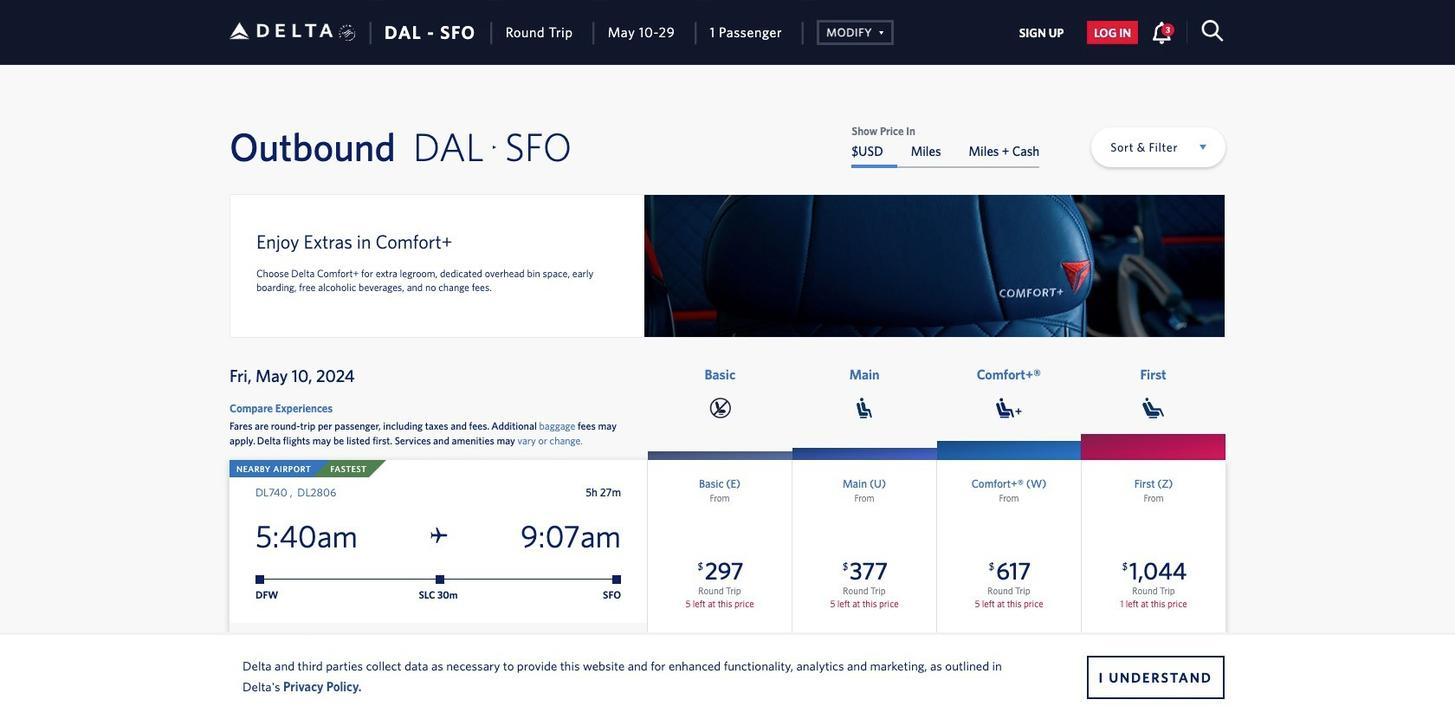 Task type: describe. For each thing, give the bounding box(es) containing it.
show price in element
[[852, 126, 1040, 137]]

basic image
[[710, 398, 731, 418]]

main image
[[857, 398, 873, 418]]

skyteam image
[[339, 6, 356, 60]]

first image
[[1143, 398, 1165, 418]]

plane image
[[431, 527, 447, 545]]



Task type: vqa. For each thing, say whether or not it's contained in the screenshot.
plane image
yes



Task type: locate. For each thing, give the bounding box(es) containing it.
banner image image
[[645, 195, 1225, 337]]

delta air lines image
[[230, 4, 334, 58]]

comfort+&#174; image
[[996, 398, 1022, 418]]

advsearchtriangle image
[[873, 23, 884, 39]]

main content
[[852, 126, 1040, 168]]



